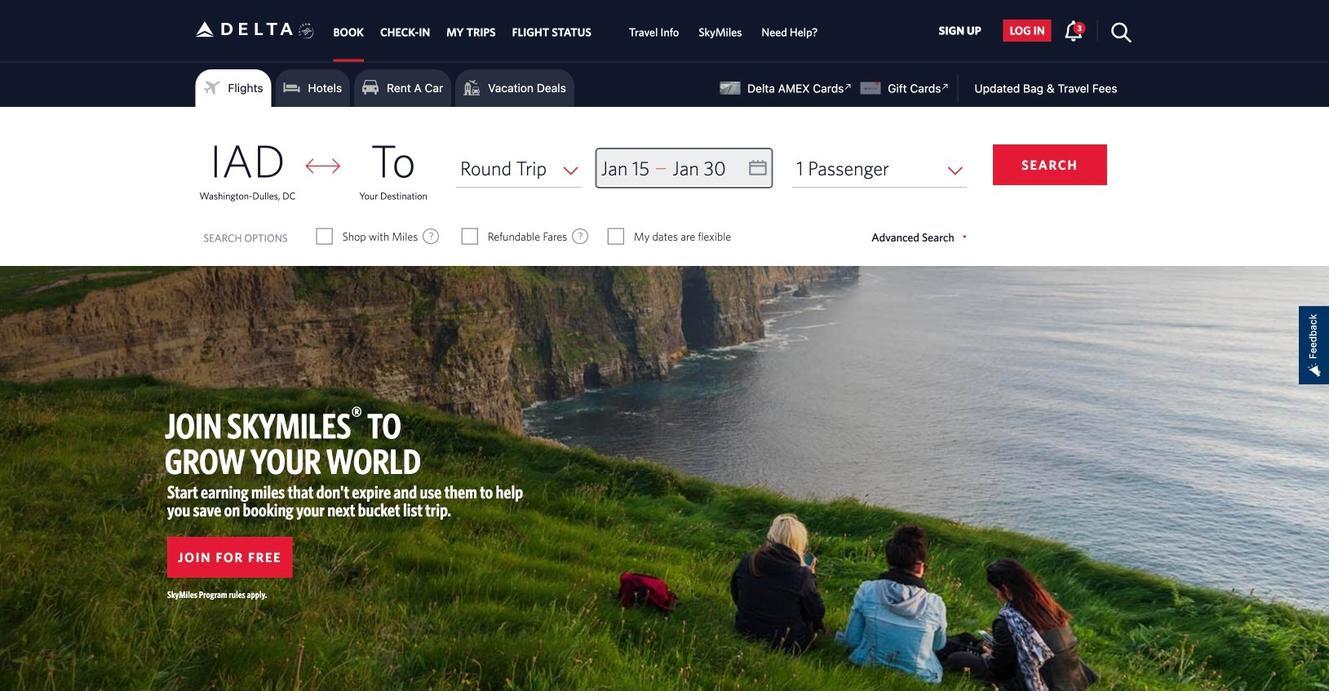 Task type: describe. For each thing, give the bounding box(es) containing it.
2 this link opens another site in a new window that may not follow the same accessibility policies as delta air lines. image from the left
[[938, 79, 954, 95]]



Task type: locate. For each thing, give the bounding box(es) containing it.
None text field
[[597, 149, 772, 187]]

None checkbox
[[317, 229, 332, 245], [463, 229, 477, 245], [609, 229, 624, 245], [317, 229, 332, 245], [463, 229, 477, 245], [609, 229, 624, 245]]

1 this link opens another site in a new window that may not follow the same accessibility policies as delta air lines. image from the left
[[841, 79, 856, 95]]

None field
[[456, 149, 583, 187], [793, 149, 967, 187], [456, 149, 583, 187], [793, 149, 967, 187]]

delta air lines image
[[195, 4, 293, 55]]

0 horizontal spatial this link opens another site in a new window that may not follow the same accessibility policies as delta air lines. image
[[841, 79, 856, 95]]

tab list
[[325, 0, 828, 61]]

skyteam image
[[299, 6, 314, 57]]

1 horizontal spatial this link opens another site in a new window that may not follow the same accessibility policies as delta air lines. image
[[938, 79, 954, 95]]

tab panel
[[0, 107, 1330, 266]]

this link opens another site in a new window that may not follow the same accessibility policies as delta air lines. image
[[841, 79, 856, 95], [938, 79, 954, 95]]



Task type: vqa. For each thing, say whether or not it's contained in the screenshot.
second Connection (Optional) from the top
no



